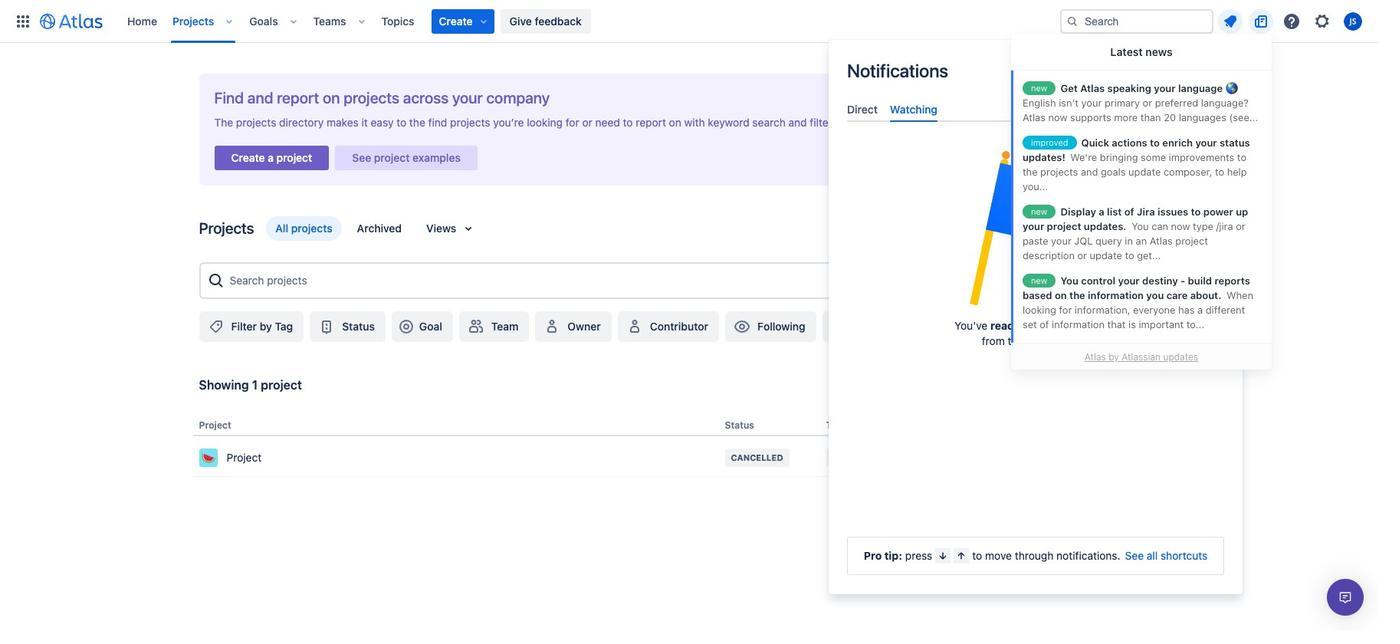 Task type: locate. For each thing, give the bounding box(es) containing it.
all left shortcuts
[[1147, 549, 1158, 562]]

see project examples button
[[335, 141, 478, 175]]

move
[[985, 549, 1012, 562]]

1 horizontal spatial all
[[1147, 549, 1158, 562]]

press
[[906, 549, 933, 562]]

project right a
[[277, 151, 312, 164]]

contributor button
[[618, 311, 719, 342]]

your up last
[[1031, 319, 1053, 332]]

1 horizontal spatial create
[[439, 14, 473, 27]]

1 vertical spatial and
[[789, 116, 807, 129]]

0 horizontal spatial see
[[352, 151, 371, 164]]

0 vertical spatial see
[[352, 151, 371, 164]]

all
[[276, 222, 288, 235]]

report right need
[[636, 116, 666, 129]]

0 vertical spatial status
[[342, 320, 375, 333]]

the left find at the left of the page
[[409, 116, 425, 129]]

0 horizontal spatial all
[[1017, 319, 1028, 332]]

owner button
[[536, 311, 612, 342]]

and left filters.
[[789, 116, 807, 129]]

tag image
[[207, 317, 225, 336]]

create
[[439, 14, 473, 27], [231, 151, 265, 164]]

see inside notifications dialog
[[1125, 549, 1144, 562]]

filters.
[[810, 116, 841, 129]]

all inside all your notifications from the last 30 days.
[[1017, 319, 1028, 332]]

1 horizontal spatial and
[[789, 116, 807, 129]]

open notifications in a new tab image
[[1179, 61, 1197, 80]]

reverse sort order image
[[1041, 376, 1059, 394]]

all
[[1017, 319, 1028, 332], [1147, 549, 1158, 562]]

0 vertical spatial projects
[[173, 14, 214, 27]]

the
[[409, 116, 425, 129], [1008, 334, 1024, 347]]

create right the topics
[[439, 14, 473, 27]]

status right status image
[[342, 320, 375, 333]]

0 horizontal spatial on
[[323, 89, 340, 107]]

project down easy
[[374, 151, 410, 164]]

help image
[[1283, 12, 1301, 30]]

1 vertical spatial status
[[725, 419, 754, 431]]

a
[[268, 151, 274, 164]]

you've
[[955, 319, 988, 332]]

project right 1
[[261, 378, 302, 392]]

open intercom messenger image
[[1337, 588, 1355, 607]]

1 vertical spatial report
[[636, 116, 666, 129]]

see right notifications.
[[1125, 549, 1144, 562]]

on
[[323, 89, 340, 107], [669, 116, 682, 129]]

days.
[[1064, 334, 1090, 347]]

0 vertical spatial the
[[409, 116, 425, 129]]

goal button
[[392, 311, 453, 342]]

project
[[199, 419, 231, 431], [227, 451, 262, 464]]

directory
[[279, 116, 324, 129]]

0 vertical spatial your
[[452, 89, 483, 107]]

keyword
[[708, 116, 750, 129]]

on left with
[[669, 116, 682, 129]]

showing
[[199, 378, 249, 392]]

across
[[403, 89, 449, 107]]

1 horizontal spatial status
[[725, 419, 754, 431]]

1 vertical spatial the
[[1008, 334, 1024, 347]]

projects link
[[168, 9, 219, 33]]

tab list
[[841, 97, 1231, 122]]

1 vertical spatial projects
[[199, 219, 254, 237]]

tab list containing direct
[[841, 97, 1231, 122]]

create for create
[[439, 14, 473, 27]]

see
[[352, 151, 371, 164], [1125, 549, 1144, 562]]

teams
[[313, 14, 346, 27]]

project inside see project examples button
[[374, 151, 410, 164]]

create inside button
[[231, 151, 265, 164]]

top element
[[9, 0, 1060, 43]]

1 vertical spatial create
[[231, 151, 265, 164]]

0 vertical spatial and
[[247, 89, 273, 107]]

status up cancelled
[[725, 419, 754, 431]]

teams link
[[309, 9, 351, 33]]

0 vertical spatial report
[[277, 89, 319, 107]]

create inside dropdown button
[[439, 14, 473, 27]]

to right easy
[[397, 116, 407, 129]]

projects right home
[[173, 14, 214, 27]]

create button
[[431, 9, 494, 33]]

1
[[252, 378, 258, 392]]

to right need
[[623, 116, 633, 129]]

0 horizontal spatial to
[[397, 116, 407, 129]]

pro tip: press
[[864, 549, 933, 562]]

1 vertical spatial your
[[1031, 319, 1053, 332]]

see all shortcuts
[[1125, 549, 1208, 562]]

project for create a project
[[277, 151, 312, 164]]

watching tab panel
[[841, 122, 1231, 136]]

your right across on the left
[[452, 89, 483, 107]]

0 vertical spatial on
[[323, 89, 340, 107]]

create for create a project
[[231, 151, 265, 164]]

0 horizontal spatial status
[[342, 320, 375, 333]]

status
[[342, 320, 375, 333], [725, 419, 754, 431]]

search projects image
[[207, 271, 225, 290]]

project down showing
[[199, 419, 231, 431]]

the left last
[[1008, 334, 1024, 347]]

all up last
[[1017, 319, 1028, 332]]

0 horizontal spatial report
[[277, 89, 319, 107]]

the
[[214, 116, 233, 129]]

1 vertical spatial on
[[669, 116, 682, 129]]

tip:
[[885, 549, 902, 562]]

projects right the
[[236, 116, 276, 129]]

project
[[277, 151, 312, 164], [374, 151, 410, 164], [261, 378, 302, 392]]

1 vertical spatial all
[[1147, 549, 1158, 562]]

projects
[[344, 89, 400, 107], [236, 116, 276, 129], [450, 116, 490, 129], [291, 222, 333, 235]]

0 horizontal spatial the
[[409, 116, 425, 129]]

projects
[[173, 14, 214, 27], [199, 219, 254, 237]]

find
[[214, 89, 244, 107]]

projects up the search projects icon
[[199, 219, 254, 237]]

the projects directory makes it easy to the find projects you're looking for or need to report on with keyword search and filters.
[[214, 116, 841, 129]]

report up directory
[[277, 89, 319, 107]]

from
[[982, 334, 1005, 347]]

see project examples
[[352, 151, 461, 164]]

1 horizontal spatial your
[[1031, 319, 1053, 332]]

on up makes
[[323, 89, 340, 107]]

filter
[[231, 320, 257, 333]]

create left a
[[231, 151, 265, 164]]

1 horizontal spatial report
[[636, 116, 666, 129]]

1 vertical spatial see
[[1125, 549, 1144, 562]]

project inside create a project button
[[277, 151, 312, 164]]

all projects
[[276, 222, 333, 235]]

give
[[510, 14, 532, 27]]

create a project button
[[214, 141, 329, 175]]

notifications dialog
[[829, 40, 1243, 594]]

project down showing 1 project
[[227, 451, 262, 464]]

tag
[[275, 320, 293, 333]]

pro
[[864, 549, 882, 562]]

see down the it
[[352, 151, 371, 164]]

following
[[758, 320, 806, 333]]

2 horizontal spatial to
[[973, 549, 983, 562]]

projects inside button
[[291, 222, 333, 235]]

unread
[[1100, 64, 1134, 77]]

owner
[[568, 320, 601, 333]]

0 vertical spatial create
[[439, 14, 473, 27]]

target
[[826, 419, 855, 431]]

0 vertical spatial all
[[1017, 319, 1028, 332]]

1 vertical spatial project
[[227, 451, 262, 464]]

you've read
[[955, 319, 1015, 332]]

show
[[1071, 64, 1097, 77]]

archived button
[[348, 216, 411, 241]]

and
[[247, 89, 273, 107], [789, 116, 807, 129]]

banner
[[0, 0, 1379, 43]]

to right arrow up image
[[973, 549, 983, 562]]

0 horizontal spatial create
[[231, 151, 265, 164]]

report
[[277, 89, 319, 107], [636, 116, 666, 129]]

need
[[595, 116, 620, 129]]

1 horizontal spatial the
[[1008, 334, 1024, 347]]

all your notifications from the last 30 days.
[[982, 319, 1117, 347]]

arrow up image
[[956, 550, 968, 562]]

0 horizontal spatial your
[[452, 89, 483, 107]]

find
[[428, 116, 447, 129]]

banner containing home
[[0, 0, 1379, 43]]

projects right "all"
[[291, 222, 333, 235]]

and right find
[[247, 89, 273, 107]]

1 horizontal spatial see
[[1125, 549, 1144, 562]]

contributor
[[650, 320, 708, 333]]



Task type: vqa. For each thing, say whether or not it's contained in the screenshot.
banner containing Home
yes



Task type: describe. For each thing, give the bounding box(es) containing it.
0 horizontal spatial and
[[247, 89, 273, 107]]

date
[[858, 419, 878, 431]]

arrow down image
[[937, 550, 950, 562]]

following image
[[733, 317, 751, 336]]

search image
[[1067, 15, 1079, 27]]

status button
[[310, 311, 386, 342]]

see all shortcuts button
[[1125, 548, 1208, 564]]

project link
[[199, 449, 719, 467]]

for
[[566, 116, 579, 129]]

goal
[[419, 320, 442, 333]]

see for see project examples
[[352, 151, 371, 164]]

watching
[[890, 103, 938, 116]]

feedback
[[535, 14, 582, 27]]

cancelled
[[731, 452, 783, 462]]

examples
[[413, 151, 461, 164]]

topics
[[382, 14, 414, 27]]

following button
[[725, 311, 816, 342]]

project for showing 1 project
[[261, 378, 302, 392]]

your inside all your notifications from the last 30 days.
[[1031, 319, 1053, 332]]

projects inside top element
[[173, 14, 214, 27]]

views
[[426, 222, 456, 235]]

goals link
[[245, 9, 283, 33]]

close banner image
[[1153, 92, 1165, 104]]

Search field
[[1060, 9, 1214, 33]]

create a project
[[231, 151, 312, 164]]

by
[[260, 320, 272, 333]]

only show unread
[[1045, 64, 1134, 77]]

1 horizontal spatial on
[[669, 116, 682, 129]]

views button
[[417, 216, 487, 241]]

notifications.
[[1057, 549, 1121, 562]]

switch to... image
[[14, 12, 32, 30]]

you're
[[493, 116, 524, 129]]

to move through notifications.
[[973, 549, 1121, 562]]

archived
[[357, 222, 402, 235]]

to inside notifications dialog
[[973, 549, 983, 562]]

team button
[[459, 311, 529, 342]]

easy
[[371, 116, 394, 129]]

tab list inside notifications dialog
[[841, 97, 1231, 122]]

the inside all your notifications from the last 30 days.
[[1008, 334, 1024, 347]]

notifications image
[[1221, 12, 1240, 30]]

Search projects field
[[225, 267, 1173, 294]]

read
[[991, 319, 1015, 332]]

find and report on projects across your company
[[214, 89, 550, 107]]

give feedback button
[[500, 9, 591, 33]]

home
[[127, 14, 157, 27]]

1 horizontal spatial to
[[623, 116, 633, 129]]

through
[[1015, 549, 1054, 562]]

see for see all shortcuts
[[1125, 549, 1144, 562]]

account image
[[1344, 12, 1363, 30]]

give feedback
[[510, 14, 582, 27]]

notifications
[[847, 60, 948, 81]]

only
[[1045, 64, 1068, 77]]

topics link
[[377, 9, 419, 33]]

looking
[[527, 116, 563, 129]]

all projects button
[[266, 216, 342, 241]]

with
[[684, 116, 705, 129]]

target date
[[826, 419, 878, 431]]

all inside button
[[1147, 549, 1158, 562]]

30
[[1047, 334, 1061, 347]]

filter by tag button
[[199, 311, 304, 342]]

home link
[[123, 9, 162, 33]]

filter by tag
[[231, 320, 293, 333]]

settings image
[[1314, 12, 1332, 30]]

last
[[1027, 334, 1045, 347]]

projects up the it
[[344, 89, 400, 107]]

0 vertical spatial project
[[199, 419, 231, 431]]

project inside project link
[[227, 451, 262, 464]]

it
[[362, 116, 368, 129]]

shortcuts
[[1161, 549, 1208, 562]]

makes
[[327, 116, 359, 129]]

goals
[[249, 14, 278, 27]]

or
[[582, 116, 593, 129]]

status image
[[318, 317, 336, 336]]

projects right find at the left of the page
[[450, 116, 490, 129]]

showing 1 project
[[199, 378, 302, 392]]

notifications
[[1056, 319, 1117, 332]]

company
[[486, 89, 550, 107]]

team
[[491, 320, 519, 333]]

direct
[[847, 103, 878, 116]]

status inside button
[[342, 320, 375, 333]]

search
[[753, 116, 786, 129]]



